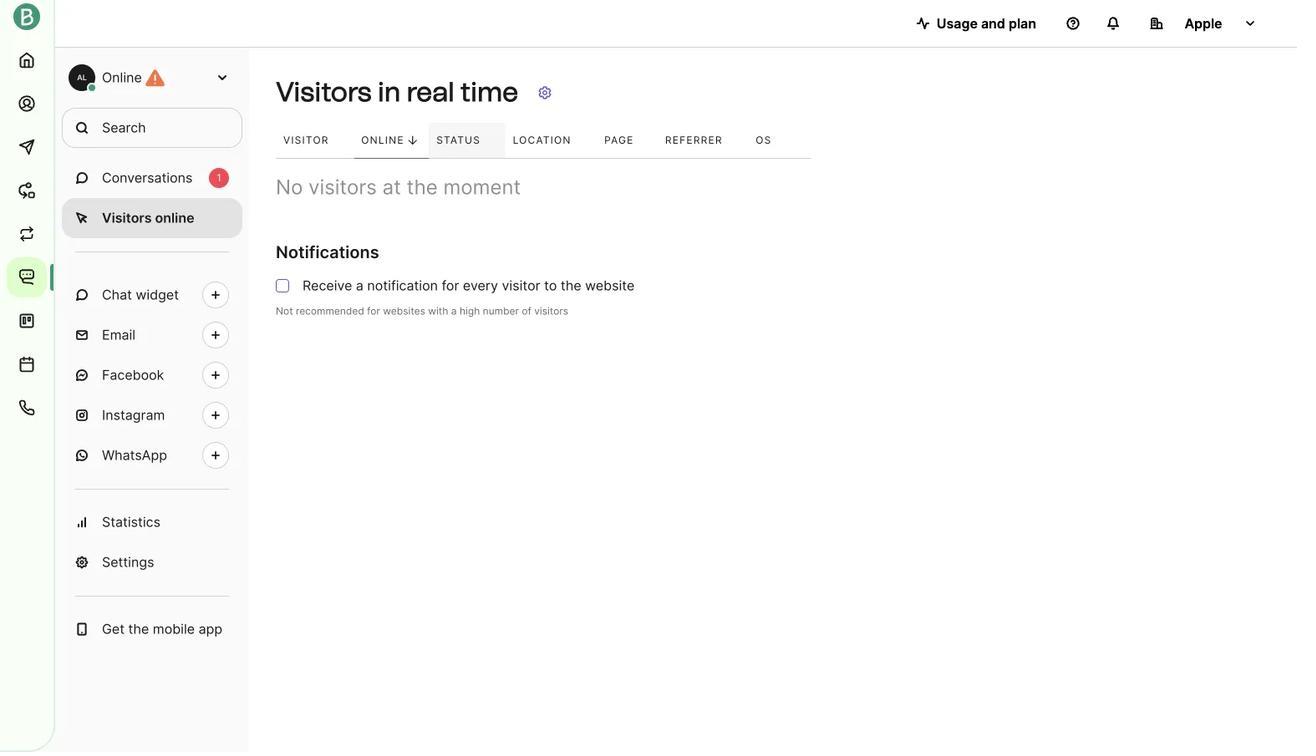 Task type: describe. For each thing, give the bounding box(es) containing it.
whatsapp
[[102, 447, 167, 464]]

location
[[513, 134, 572, 146]]

receive a notification for every visitor to the website
[[303, 278, 635, 294]]

visitors for visitors in real time
[[276, 76, 372, 108]]

1
[[217, 172, 221, 184]]

websites
[[383, 305, 425, 317]]

number
[[483, 305, 519, 317]]

1 vertical spatial visitors
[[534, 305, 569, 317]]

search
[[102, 120, 146, 136]]

mobile
[[153, 621, 195, 638]]

0 vertical spatial the
[[407, 175, 438, 200]]

online
[[155, 210, 194, 226]]

instagram
[[102, 407, 165, 423]]

2 horizontal spatial the
[[561, 278, 582, 294]]

usage and plan
[[937, 15, 1037, 31]]

email
[[102, 327, 136, 343]]

1 horizontal spatial a
[[451, 305, 457, 317]]

visitors in real time
[[276, 76, 519, 108]]

time
[[460, 76, 519, 108]]

real
[[407, 76, 454, 108]]

referrer button
[[658, 123, 749, 159]]

to
[[544, 278, 557, 294]]

chat widget
[[102, 287, 179, 303]]

usage and plan button
[[904, 7, 1050, 40]]

recommended
[[296, 305, 364, 317]]

status
[[437, 134, 481, 146]]

not recommended for websites with a high number of visitors
[[276, 305, 569, 317]]

visitors for visitors online
[[102, 210, 152, 226]]

statistics
[[102, 514, 160, 531]]

page
[[605, 134, 634, 146]]

0 vertical spatial visitors
[[309, 175, 377, 200]]

notification
[[367, 278, 438, 294]]

visitor button
[[276, 123, 354, 159]]

not
[[276, 305, 293, 317]]

every
[[463, 278, 498, 294]]

0 horizontal spatial online
[[102, 69, 142, 86]]

whatsapp link
[[62, 436, 242, 476]]

get the mobile app
[[102, 621, 223, 638]]

visitors online link
[[62, 198, 242, 238]]

apple button
[[1137, 7, 1271, 40]]

and
[[982, 15, 1006, 31]]

settings link
[[62, 543, 242, 583]]

statistics link
[[62, 503, 242, 543]]

apple
[[1185, 15, 1223, 31]]

page button
[[597, 123, 658, 159]]

online inside button
[[361, 134, 405, 146]]

os
[[756, 134, 772, 146]]

website
[[585, 278, 635, 294]]

get
[[102, 621, 125, 638]]

no
[[276, 175, 303, 200]]



Task type: vqa. For each thing, say whether or not it's contained in the screenshot.
Or
no



Task type: locate. For each thing, give the bounding box(es) containing it.
1 vertical spatial a
[[451, 305, 457, 317]]

visitors up the 'visitor' button
[[276, 76, 372, 108]]

os button
[[749, 123, 795, 159]]

for left websites in the left of the page
[[367, 305, 380, 317]]

1 horizontal spatial for
[[442, 278, 459, 294]]

1 horizontal spatial visitors
[[276, 76, 372, 108]]

1 vertical spatial for
[[367, 305, 380, 317]]

the
[[407, 175, 438, 200], [561, 278, 582, 294], [128, 621, 149, 638]]

al
[[77, 73, 87, 82]]

in
[[378, 76, 401, 108]]

of
[[522, 305, 532, 317]]

receive
[[303, 278, 352, 294]]

1 horizontal spatial visitors
[[534, 305, 569, 317]]

visitors right 'of'
[[534, 305, 569, 317]]

high
[[460, 305, 480, 317]]

a
[[356, 278, 364, 294], [451, 305, 457, 317]]

conversations
[[102, 170, 193, 186]]

the right the at
[[407, 175, 438, 200]]

0 horizontal spatial visitors
[[309, 175, 377, 200]]

chat
[[102, 287, 132, 303]]

1 horizontal spatial the
[[407, 175, 438, 200]]

0 vertical spatial visitors
[[276, 76, 372, 108]]

for
[[442, 278, 459, 294], [367, 305, 380, 317]]

1 vertical spatial the
[[561, 278, 582, 294]]

visitors left the at
[[309, 175, 377, 200]]

online
[[102, 69, 142, 86], [361, 134, 405, 146]]

no visitors at the moment
[[276, 175, 521, 200]]

0 vertical spatial online
[[102, 69, 142, 86]]

status button
[[429, 123, 506, 159]]

app
[[199, 621, 223, 638]]

a right receive
[[356, 278, 364, 294]]

visitors online
[[102, 210, 194, 226]]

visitors
[[276, 76, 372, 108], [102, 210, 152, 226]]

email link
[[62, 315, 242, 355]]

visitors inside visitors online link
[[102, 210, 152, 226]]

facebook
[[102, 367, 164, 383]]

0 horizontal spatial for
[[367, 305, 380, 317]]

get the mobile app link
[[62, 610, 242, 650]]

chat widget link
[[62, 275, 242, 315]]

for up with
[[442, 278, 459, 294]]

visitor
[[502, 278, 541, 294]]

1 vertical spatial visitors
[[102, 210, 152, 226]]

0 horizontal spatial a
[[356, 278, 364, 294]]

the right to
[[561, 278, 582, 294]]

referrer
[[665, 134, 723, 146]]

online right al
[[102, 69, 142, 86]]

the right get
[[128, 621, 149, 638]]

a right with
[[451, 305, 457, 317]]

notifications
[[276, 242, 379, 263]]

online up the at
[[361, 134, 405, 146]]

search link
[[62, 108, 242, 148]]

at
[[383, 175, 401, 200]]

0 horizontal spatial the
[[128, 621, 149, 638]]

usage
[[937, 15, 978, 31]]

with
[[428, 305, 449, 317]]

facebook link
[[62, 355, 242, 395]]

2 vertical spatial the
[[128, 621, 149, 638]]

visitor
[[283, 134, 329, 146]]

1 vertical spatial online
[[361, 134, 405, 146]]

moment
[[444, 175, 521, 200]]

online button
[[354, 123, 429, 159]]

0 vertical spatial for
[[442, 278, 459, 294]]

plan
[[1009, 15, 1037, 31]]

0 vertical spatial a
[[356, 278, 364, 294]]

settings
[[102, 554, 154, 571]]

0 horizontal spatial visitors
[[102, 210, 152, 226]]

visitors down conversations
[[102, 210, 152, 226]]

location button
[[506, 123, 597, 159]]

1 horizontal spatial online
[[361, 134, 405, 146]]

instagram link
[[62, 395, 242, 436]]

visitors
[[309, 175, 377, 200], [534, 305, 569, 317]]

widget
[[136, 287, 179, 303]]



